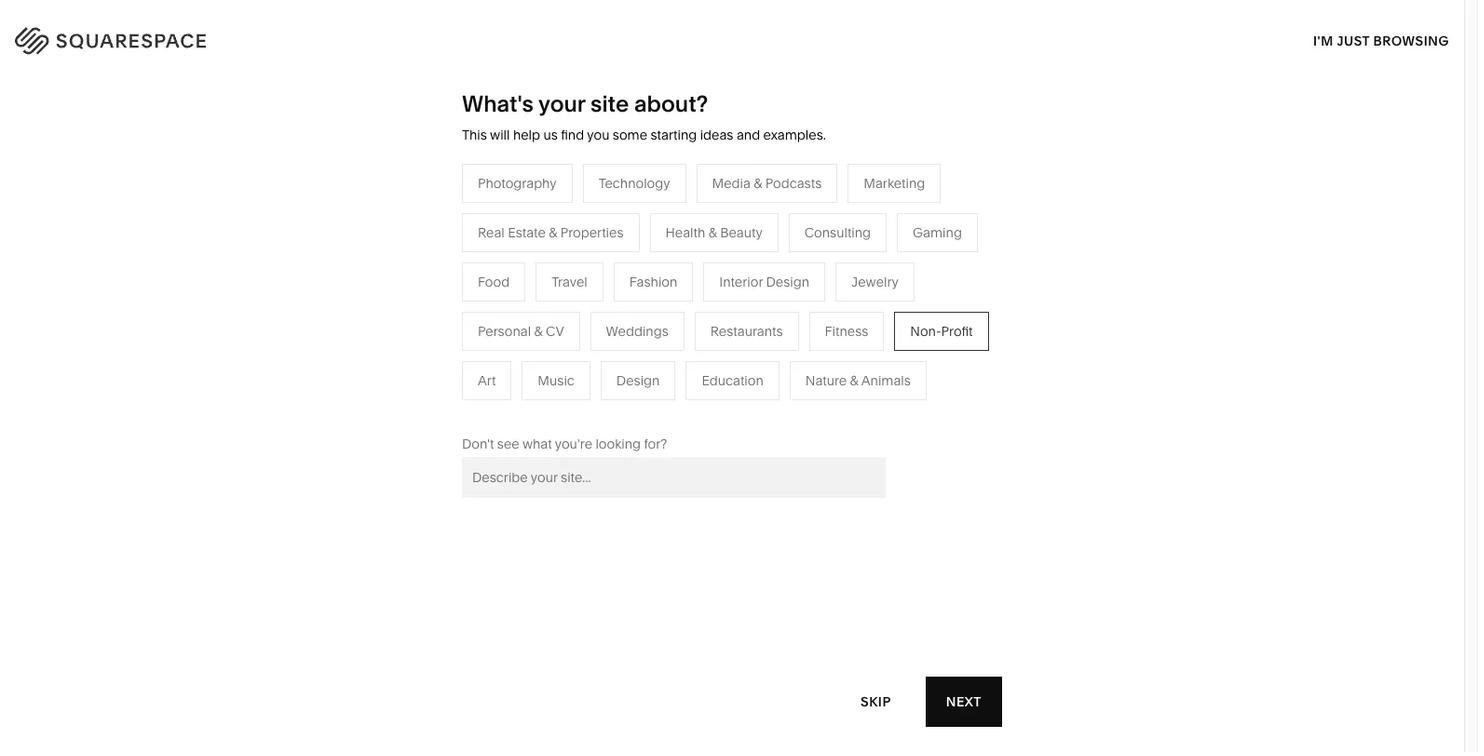 Task type: locate. For each thing, give the bounding box(es) containing it.
1 horizontal spatial non-
[[910, 323, 941, 340]]

Jewelry radio
[[836, 262, 914, 302]]

professional
[[465, 287, 540, 303]]

profit
[[941, 323, 973, 340]]

2 horizontal spatial you
[[1048, 128, 1074, 146]]

Consulting radio
[[789, 213, 887, 252]]

travel link
[[662, 259, 716, 275]]

nature down the home
[[858, 287, 900, 303]]

&
[[754, 175, 762, 192], [549, 224, 557, 241], [708, 224, 717, 241], [899, 259, 908, 275], [903, 287, 911, 303], [703, 315, 712, 331], [534, 323, 543, 340], [540, 343, 548, 359], [850, 372, 858, 389], [733, 398, 741, 415]]

podcasts down interior
[[715, 315, 771, 331]]

animals down the fitness 'link'
[[861, 372, 911, 389]]

Restaurants radio
[[695, 312, 799, 351]]

and right ideas
[[737, 127, 760, 143]]

make any template yours with ease.
[[59, 101, 493, 205]]

properties
[[560, 224, 624, 241], [744, 398, 808, 415]]

you
[[1007, 110, 1033, 128], [587, 127, 610, 143], [1048, 128, 1074, 146]]

real inside option
[[478, 224, 505, 241]]

media up beauty
[[712, 175, 751, 192]]

1 vertical spatial nature
[[805, 372, 847, 389]]

1 vertical spatial properties
[[744, 398, 808, 415]]

estate inside option
[[508, 224, 546, 241]]

nature & animals
[[858, 287, 964, 303], [805, 372, 911, 389]]

you right 'find'
[[587, 127, 610, 143]]

you left need
[[1007, 110, 1033, 128]]

you inside what's your site about? this will help us find you some starting ideas and examples.
[[587, 127, 610, 143]]

0 vertical spatial media
[[712, 175, 751, 192]]

community
[[465, 343, 537, 359]]

don't see what you're looking for?
[[462, 436, 667, 452]]

0 vertical spatial media & podcasts
[[712, 175, 822, 192]]

music
[[538, 372, 575, 389]]

art
[[478, 372, 496, 389]]

professional services
[[465, 287, 596, 303]]

0 vertical spatial real
[[478, 224, 505, 241]]

media
[[712, 175, 751, 192], [662, 315, 700, 331]]

weddings up 'profits'
[[606, 323, 669, 340]]

0 horizontal spatial nature
[[805, 372, 847, 389]]

media up events
[[662, 315, 700, 331]]

1 horizontal spatial real
[[662, 398, 689, 415]]

nature & animals link
[[858, 287, 982, 303]]

& inside option
[[534, 323, 543, 340]]

i'm just browsing link
[[1313, 15, 1449, 66]]

media & podcasts down restaurants link
[[662, 315, 771, 331]]

properties up travel option
[[560, 224, 624, 241]]

real estate & properties link
[[662, 398, 826, 415]]

non-profit
[[910, 323, 973, 340]]

weddings
[[606, 323, 669, 340], [662, 370, 724, 387]]

0 vertical spatial animals
[[914, 287, 964, 303]]

non- down the cv
[[551, 343, 582, 359]]

Fitness radio
[[809, 312, 884, 351]]

i'm
[[1313, 32, 1334, 49]]

templates
[[1083, 146, 1155, 164]]

weddings inside radio
[[606, 323, 669, 340]]

real estate & properties up travel option
[[478, 224, 624, 241]]

0 vertical spatial weddings
[[606, 323, 669, 340]]

0 vertical spatial design
[[766, 274, 809, 290]]

restaurants
[[662, 287, 734, 303], [710, 323, 783, 340]]

Photography radio
[[462, 164, 572, 203]]

site
[[591, 90, 629, 117]]

weddings down events "link"
[[662, 370, 724, 387]]

real estate & properties inside option
[[478, 224, 624, 241]]

properties down "education"
[[744, 398, 808, 415]]

1 horizontal spatial and
[[1341, 128, 1368, 146]]

0 horizontal spatial travel
[[552, 274, 588, 290]]

nature & animals inside radio
[[805, 372, 911, 389]]

1 vertical spatial design
[[616, 372, 660, 389]]

next
[[946, 693, 982, 710]]

beaumont element
[[998, 637, 1404, 753]]

1 vertical spatial real estate & properties
[[662, 398, 808, 415]]

2 a from the left
[[1344, 110, 1353, 128]]

home & decor
[[858, 259, 948, 275]]

& right health
[[708, 224, 717, 241]]

0 vertical spatial properties
[[560, 224, 624, 241]]

animals down decor
[[914, 287, 964, 303]]

services
[[543, 287, 596, 303]]

real up fashion link
[[478, 224, 505, 241]]

& down the cv
[[540, 343, 548, 359]]

0 horizontal spatial properties
[[560, 224, 624, 241]]

fashion
[[465, 259, 513, 275], [629, 274, 677, 290]]

a right need
[[1076, 110, 1084, 128]]

non- down nature & animals link
[[910, 323, 941, 340]]

food down community
[[465, 370, 497, 387]]

degraw image
[[529, 637, 935, 753]]

1 horizontal spatial a
[[1344, 110, 1353, 128]]

what's your site about? this will help us find you some starting ideas and examples.
[[462, 90, 826, 143]]

i'm just browsing
[[1313, 32, 1449, 49]]

personal & cv
[[478, 323, 564, 340]]

0 horizontal spatial media
[[662, 315, 700, 331]]

or
[[1326, 110, 1341, 128]]

food up local
[[478, 274, 510, 290]]

1 vertical spatial media & podcasts
[[662, 315, 771, 331]]

health & beauty
[[666, 224, 763, 241]]

events
[[662, 343, 702, 359]]

nature & animals down fitness radio
[[805, 372, 911, 389]]

what
[[522, 436, 552, 452]]

fashion up weddings radio
[[629, 274, 677, 290]]

design down 'profits'
[[616, 372, 660, 389]]

& down fitness radio
[[850, 372, 858, 389]]

0 vertical spatial podcasts
[[765, 175, 822, 192]]

0 vertical spatial food
[[478, 274, 510, 290]]

0 horizontal spatial you
[[587, 127, 610, 143]]

entertainment link
[[465, 398, 570, 415]]

1 vertical spatial non-
[[551, 343, 582, 359]]

travel
[[662, 259, 698, 275], [552, 274, 588, 290]]

& left the cv
[[534, 323, 543, 340]]

0 horizontal spatial and
[[737, 127, 760, 143]]

fitness
[[858, 315, 902, 331], [825, 323, 868, 340]]

0 vertical spatial estate
[[508, 224, 546, 241]]

1 vertical spatial real
[[662, 398, 689, 415]]

Marketing radio
[[848, 164, 941, 203]]

your
[[538, 90, 585, 117]]

nature & animals down home & decor link at the top right
[[858, 287, 964, 303]]

0 vertical spatial non-
[[910, 323, 941, 340]]

1 vertical spatial food
[[465, 370, 497, 387]]

Nature & Animals radio
[[790, 361, 927, 400]]

1 horizontal spatial travel
[[662, 259, 698, 275]]

travel up the cv
[[552, 274, 588, 290]]

Gaming radio
[[897, 213, 978, 252]]

and right or on the top right
[[1341, 128, 1368, 146]]

food inside option
[[478, 274, 510, 290]]

personal
[[943, 128, 1005, 146]]

education
[[702, 372, 764, 389]]

0 horizontal spatial animals
[[861, 372, 911, 389]]

0 horizontal spatial design
[[616, 372, 660, 389]]

nature down fitness radio
[[805, 372, 847, 389]]

1 horizontal spatial fashion
[[629, 274, 677, 290]]

can
[[1077, 128, 1103, 146]]

Fashion radio
[[614, 262, 693, 302]]

properties inside option
[[560, 224, 624, 241]]

1 horizontal spatial estate
[[692, 398, 730, 415]]

restaurants down travel 'link'
[[662, 287, 734, 303]]

1 horizontal spatial design
[[766, 274, 809, 290]]

jewelry
[[851, 274, 899, 290]]

to
[[1158, 146, 1173, 164]]

travel down health
[[662, 259, 698, 275]]

0 vertical spatial real estate & properties
[[478, 224, 624, 241]]

online
[[1235, 110, 1279, 128]]

log
[[1397, 29, 1424, 46]]

local
[[465, 315, 498, 331]]

decor
[[911, 259, 948, 275]]

cv
[[546, 323, 564, 340]]

& down restaurants link
[[703, 315, 712, 331]]

and inside whether you need a portfolio website, an online store, or a personal blog, you can use squarespace's customizable and responsive website templates to get started.
[[1341, 128, 1368, 146]]

browsing
[[1373, 32, 1449, 49]]

0 horizontal spatial estate
[[508, 224, 546, 241]]

design inside radio
[[766, 274, 809, 290]]

home
[[858, 259, 896, 275]]

consulting
[[804, 224, 871, 241]]

fitness up nature & animals radio
[[825, 323, 868, 340]]

travel inside option
[[552, 274, 588, 290]]

restaurants down interior
[[710, 323, 783, 340]]

estate down weddings link
[[692, 398, 730, 415]]

profits
[[582, 343, 621, 359]]

0 horizontal spatial real estate & properties
[[478, 224, 624, 241]]

whether
[[943, 110, 1003, 128]]

fashion up professional at the top of page
[[465, 259, 513, 275]]

log             in
[[1397, 29, 1441, 46]]

1 vertical spatial restaurants
[[710, 323, 783, 340]]

just
[[1337, 32, 1370, 49]]

local business
[[465, 315, 556, 331]]

website,
[[1152, 110, 1211, 128]]

Health & Beauty radio
[[650, 213, 778, 252]]

Non-Profit radio
[[894, 312, 989, 351]]

Food radio
[[462, 262, 525, 302]]

responsive
[[943, 146, 1021, 164]]

media & podcasts up beauty
[[712, 175, 822, 192]]

media & podcasts
[[712, 175, 822, 192], [662, 315, 771, 331]]

non-
[[910, 323, 941, 340], [551, 343, 582, 359]]

0 horizontal spatial real
[[478, 224, 505, 241]]

Education radio
[[686, 361, 779, 400]]

podcasts down examples.
[[765, 175, 822, 192]]

real down weddings link
[[662, 398, 689, 415]]

get
[[1176, 146, 1200, 164]]

skip button
[[840, 677, 912, 728]]

0 horizontal spatial fashion
[[465, 259, 513, 275]]

estate up fashion link
[[508, 224, 546, 241]]

0 horizontal spatial a
[[1076, 110, 1084, 128]]

design right interior
[[766, 274, 809, 290]]

ease.
[[298, 148, 417, 205]]

1 vertical spatial animals
[[861, 372, 911, 389]]

a right or on the top right
[[1344, 110, 1353, 128]]

real estate & properties down "education"
[[662, 398, 808, 415]]

Don't see what you're looking for? field
[[462, 457, 886, 498]]

skip
[[861, 693, 891, 710]]

animals
[[914, 287, 964, 303], [861, 372, 911, 389]]

you left can
[[1048, 128, 1074, 146]]

1 horizontal spatial media
[[712, 175, 751, 192]]

beaumont image
[[998, 637, 1404, 753]]

podcasts
[[765, 175, 822, 192], [715, 315, 771, 331]]

1 vertical spatial nature & animals
[[805, 372, 911, 389]]

0 vertical spatial nature
[[858, 287, 900, 303]]



Task type: describe. For each thing, give the bounding box(es) containing it.
some
[[613, 127, 647, 143]]

website
[[1024, 146, 1080, 164]]

this
[[462, 127, 487, 143]]

Travel radio
[[536, 262, 603, 302]]

1 horizontal spatial properties
[[744, 398, 808, 415]]

& down the home & decor
[[903, 287, 911, 303]]

media & podcasts inside option
[[712, 175, 822, 192]]

Music radio
[[522, 361, 590, 400]]

looking
[[596, 436, 641, 452]]

non- inside option
[[910, 323, 941, 340]]

whether you need a portfolio website, an online store, or a personal blog, you can use squarespace's customizable and responsive website templates to get started.
[[943, 110, 1368, 164]]

beauty
[[720, 224, 763, 241]]

squarespace logo image
[[37, 23, 228, 51]]

fashion link
[[465, 259, 532, 275]]

yours
[[59, 148, 183, 205]]

us
[[543, 127, 558, 143]]

Media & Podcasts radio
[[696, 164, 838, 203]]

podcasts inside media & podcasts option
[[765, 175, 822, 192]]

Interior Design radio
[[704, 262, 825, 302]]

fitness inside radio
[[825, 323, 868, 340]]

store,
[[1282, 110, 1323, 128]]

local business link
[[465, 315, 575, 331]]

technology
[[599, 175, 670, 192]]

& up beauty
[[754, 175, 762, 192]]

about?
[[634, 90, 708, 117]]

events link
[[662, 343, 721, 359]]

need
[[1036, 110, 1072, 128]]

entertainment
[[465, 398, 552, 415]]

degraw element
[[529, 637, 935, 753]]

restaurants inside restaurants radio
[[710, 323, 783, 340]]

customizable
[[1243, 128, 1338, 146]]

in
[[1427, 29, 1441, 46]]

blog,
[[1009, 128, 1044, 146]]

examples.
[[763, 127, 826, 143]]

squarespace's
[[1135, 128, 1239, 146]]

template
[[283, 101, 483, 158]]

interior design
[[719, 274, 809, 290]]

home & decor link
[[858, 259, 967, 275]]

fashion inside option
[[629, 274, 677, 290]]

& up travel option
[[549, 224, 557, 241]]

media inside option
[[712, 175, 751, 192]]

Design radio
[[601, 361, 676, 400]]

help
[[513, 127, 540, 143]]

1 vertical spatial media
[[662, 315, 700, 331]]

ideas
[[700, 127, 733, 143]]

started.
[[1203, 146, 1257, 164]]

Weddings radio
[[590, 312, 684, 351]]

restaurants link
[[662, 287, 753, 303]]

make
[[59, 101, 182, 158]]

1 a from the left
[[1076, 110, 1084, 128]]

0 vertical spatial restaurants
[[662, 287, 734, 303]]

don't
[[462, 436, 494, 452]]

community & non-profits
[[465, 343, 621, 359]]

food link
[[465, 370, 516, 387]]

squarespace logo link
[[37, 23, 318, 51]]

1 horizontal spatial nature
[[858, 287, 900, 303]]

any
[[193, 101, 272, 158]]

design inside option
[[616, 372, 660, 389]]

& down "education"
[[733, 398, 741, 415]]

community & non-profits link
[[465, 343, 639, 359]]

use
[[1106, 128, 1132, 146]]

professional services link
[[465, 287, 614, 303]]

interior
[[719, 274, 763, 290]]

photography
[[478, 175, 557, 192]]

fitness down jewelry
[[858, 315, 902, 331]]

1 horizontal spatial real estate & properties
[[662, 398, 808, 415]]

will
[[490, 127, 510, 143]]

1 vertical spatial podcasts
[[715, 315, 771, 331]]

0 horizontal spatial non-
[[551, 343, 582, 359]]

with
[[193, 148, 287, 205]]

1 horizontal spatial you
[[1007, 110, 1033, 128]]

1 vertical spatial estate
[[692, 398, 730, 415]]

Technology radio
[[583, 164, 686, 203]]

weddings link
[[662, 370, 743, 387]]

see
[[497, 436, 519, 452]]

animals inside radio
[[861, 372, 911, 389]]

next button
[[926, 677, 1002, 727]]

& inside radio
[[850, 372, 858, 389]]

starting
[[651, 127, 697, 143]]

an
[[1214, 110, 1232, 128]]

for?
[[644, 436, 667, 452]]

and inside what's your site about? this will help us find you some starting ideas and examples.
[[737, 127, 760, 143]]

1 vertical spatial weddings
[[662, 370, 724, 387]]

Real Estate & Properties radio
[[462, 213, 639, 252]]

nature inside radio
[[805, 372, 847, 389]]

business
[[501, 315, 556, 331]]

Art radio
[[462, 361, 512, 400]]

gaming
[[913, 224, 962, 241]]

0 vertical spatial nature & animals
[[858, 287, 964, 303]]

& inside radio
[[708, 224, 717, 241]]

marketing
[[864, 175, 925, 192]]

you're
[[555, 436, 592, 452]]

find
[[561, 127, 584, 143]]

portfolio
[[1088, 110, 1148, 128]]

what's
[[462, 90, 534, 117]]

fitness link
[[858, 315, 920, 331]]

1 horizontal spatial animals
[[914, 287, 964, 303]]

health
[[666, 224, 705, 241]]

& right the home
[[899, 259, 908, 275]]

Personal & CV radio
[[462, 312, 580, 351]]

log             in link
[[1397, 29, 1441, 46]]



Task type: vqa. For each thing, say whether or not it's contained in the screenshot.
Community & Non-Profits "link"
yes



